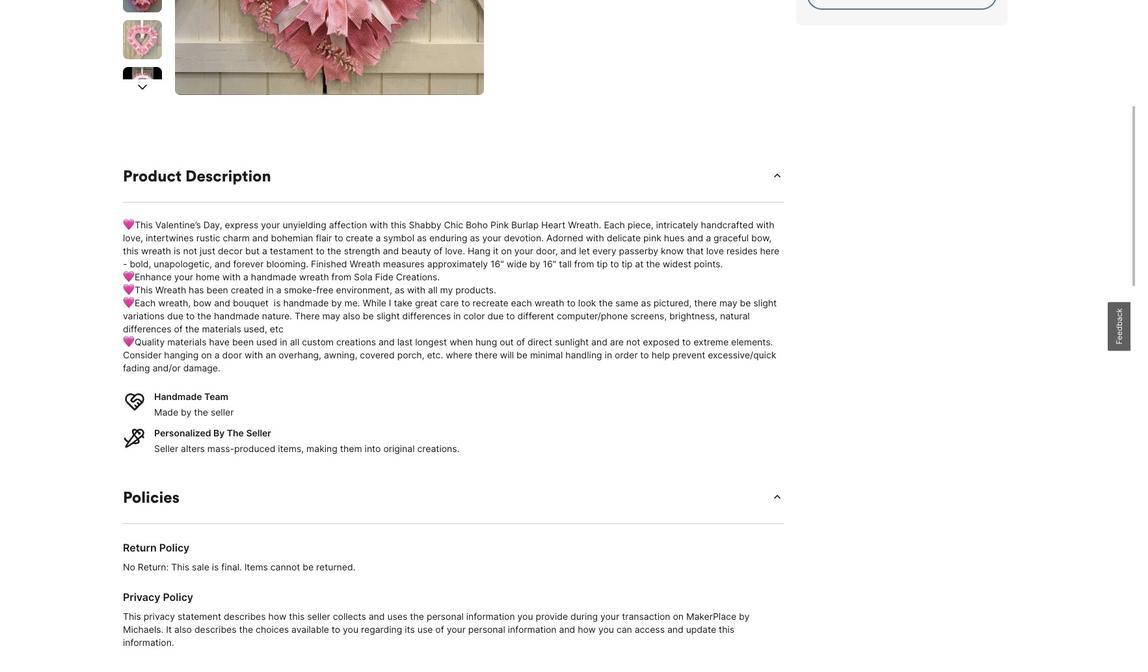 Task type: locate. For each thing, give the bounding box(es) containing it.
uses
[[388, 611, 408, 622]]

last
[[398, 337, 413, 348]]

2 horizontal spatial on
[[673, 611, 684, 622]]

color
[[464, 311, 485, 322]]

it
[[166, 624, 172, 635]]

materials up the hanging on the bottom left
[[167, 337, 207, 348]]

bow
[[193, 297, 212, 309]]

from down let
[[575, 258, 595, 269]]

0 horizontal spatial also
[[174, 624, 192, 635]]

testament
[[270, 245, 314, 256]]

0 horizontal spatial there
[[475, 350, 498, 361]]

1 vertical spatial there
[[475, 350, 498, 361]]

a up created
[[243, 271, 249, 283]]

1 horizontal spatial 16"
[[543, 258, 557, 269]]

by right "makerplace"
[[739, 611, 750, 622]]

your
[[261, 219, 280, 230], [483, 232, 502, 243], [515, 245, 534, 256], [174, 271, 193, 283], [601, 611, 620, 622], [447, 624, 466, 635]]

0 vertical spatial personal
[[427, 611, 464, 622]]

be right cannot
[[303, 562, 314, 573]]

1 vertical spatial handmade
[[283, 297, 329, 309]]

materials
[[202, 324, 241, 335], [167, 337, 207, 348]]

decor
[[218, 245, 243, 256]]

return
[[123, 542, 157, 555]]

personal up use
[[427, 611, 464, 622]]

on up damage.
[[201, 350, 212, 361]]

making
[[307, 443, 338, 454]]

0 vertical spatial been
[[207, 284, 228, 296]]

seller up available in the bottom of the page
[[307, 611, 331, 622]]

1 vertical spatial seller
[[154, 443, 178, 454]]

by inside 'handmade team made by the seller'
[[181, 407, 192, 418]]

0 horizontal spatial not
[[183, 245, 197, 256]]

you left can
[[599, 624, 614, 635]]

and up that at the top right of the page
[[688, 232, 704, 243]]

0 horizontal spatial how
[[269, 611, 287, 622]]

0 vertical spatial policy
[[159, 542, 190, 555]]

1 vertical spatial describes
[[195, 624, 237, 635]]

wreath up sola
[[350, 258, 381, 269]]

of up the hanging on the bottom left
[[174, 324, 183, 335]]

blooming.
[[266, 258, 309, 269]]

0 vertical spatial wreath
[[350, 258, 381, 269]]

is up nature.
[[274, 297, 281, 309]]

also inside this privacy statement describes how this seller collects and uses the personal information you provide during your transaction on makerplace by michaels. it also describes the choices available to you regarding its use of your personal information and how you can access and update this information.
[[174, 624, 192, 635]]

and
[[252, 232, 269, 243], [688, 232, 704, 243], [383, 245, 399, 256], [561, 245, 577, 256], [215, 258, 231, 269], [214, 297, 230, 309], [379, 337, 395, 348], [592, 337, 608, 348], [369, 611, 385, 622], [559, 624, 576, 635], [668, 624, 684, 635]]

1 due from the left
[[167, 311, 184, 322]]

hues
[[664, 232, 685, 243]]

widest
[[663, 258, 692, 269]]

1 vertical spatial may
[[323, 311, 341, 322]]

computer/phone
[[557, 311, 628, 322]]

personalized
[[154, 428, 211, 439]]

this
[[171, 562, 190, 573], [123, 611, 141, 622]]

1 horizontal spatial differences
[[403, 311, 451, 322]]

have
[[209, 337, 230, 348]]

privacy policy
[[123, 591, 193, 604]]

your down the unapologetic,
[[174, 271, 193, 283]]

0 vertical spatial 🩷this
[[123, 219, 153, 230]]

1 vertical spatial 🩷this
[[123, 284, 153, 296]]

policy up privacy
[[163, 591, 193, 604]]

this up symbol in the left top of the page
[[391, 219, 407, 230]]

is inside policies region
[[212, 562, 219, 573]]

1 horizontal spatial how
[[578, 624, 596, 635]]

information down provide at the left bottom of the page
[[508, 624, 557, 635]]

0 vertical spatial all
[[428, 284, 438, 296]]

1 vertical spatial wreath
[[155, 284, 186, 296]]

due down wreath,
[[167, 311, 184, 322]]

as down shabby
[[417, 232, 427, 243]]

piece,
[[628, 219, 654, 230]]

1 horizontal spatial from
[[575, 258, 595, 269]]

1 horizontal spatial this
[[171, 562, 190, 573]]

with up the bow,
[[757, 219, 775, 230]]

1 horizontal spatial seller
[[307, 611, 331, 622]]

returned.
[[316, 562, 356, 573]]

with down creations.
[[407, 284, 426, 296]]

how
[[269, 611, 287, 622], [578, 624, 596, 635]]

🩷each
[[123, 297, 156, 309]]

creations.
[[396, 271, 440, 283]]

0 horizontal spatial due
[[167, 311, 184, 322]]

1 vertical spatial wreath
[[299, 271, 329, 283]]

1 vertical spatial policy
[[163, 591, 193, 604]]

nature.
[[262, 311, 292, 322]]

1 horizontal spatial is
[[212, 562, 219, 573]]

at
[[636, 258, 644, 269]]

is right 'sale'
[[212, 562, 219, 573]]

to
[[335, 232, 343, 243], [316, 245, 325, 256], [611, 258, 619, 269], [462, 297, 470, 309], [567, 297, 576, 309], [186, 311, 195, 322], [507, 311, 515, 322], [683, 337, 691, 348], [641, 350, 649, 361], [332, 624, 341, 635]]

0 vertical spatial also
[[343, 311, 361, 322]]

how down 'during'
[[578, 624, 596, 635]]

1 horizontal spatial may
[[720, 297, 738, 309]]

this up michaels.
[[123, 611, 141, 622]]

also
[[343, 311, 361, 322], [174, 624, 192, 635]]

brightness,
[[670, 311, 718, 322]]

slight up elements.
[[754, 297, 777, 309]]

0 horizontal spatial seller
[[211, 407, 234, 418]]

1 horizontal spatial been
[[232, 337, 254, 348]]

1 horizontal spatial wreath
[[350, 258, 381, 269]]

0 vertical spatial is
[[174, 245, 181, 256]]

1 horizontal spatial due
[[488, 311, 504, 322]]

information
[[467, 611, 515, 622], [508, 624, 557, 635]]

0 vertical spatial seller
[[211, 407, 234, 418]]

0 horizontal spatial slight
[[377, 311, 400, 322]]

and up the regarding
[[369, 611, 385, 622]]

1 vertical spatial been
[[232, 337, 254, 348]]

seller down team
[[211, 407, 234, 418]]

you left provide at the left bottom of the page
[[518, 611, 534, 622]]

16" down door,
[[543, 258, 557, 269]]

0 horizontal spatial 16"
[[491, 258, 504, 269]]

original
[[384, 443, 415, 454]]

is up the unapologetic,
[[174, 245, 181, 256]]

in down are
[[605, 350, 613, 361]]

this up available in the bottom of the page
[[289, 611, 305, 622]]

0 vertical spatial may
[[720, 297, 738, 309]]

describes down statement on the left bottom of page
[[195, 624, 237, 635]]

there up the brightness,
[[695, 297, 717, 309]]

in down 'etc'
[[280, 337, 288, 348]]

2 🩷this from the top
[[123, 284, 153, 296]]

policy for return policy
[[159, 542, 190, 555]]

0 vertical spatial how
[[269, 611, 287, 622]]

etc
[[270, 324, 284, 335]]

with up create
[[370, 219, 388, 230]]

there
[[295, 311, 320, 322]]

pink
[[644, 232, 662, 243]]

an
[[266, 350, 276, 361]]

from down the finished
[[332, 271, 352, 283]]

same
[[616, 297, 639, 309]]

seller
[[246, 428, 271, 439], [154, 443, 178, 454]]

1 vertical spatial all
[[290, 337, 300, 348]]

to up prevent at the bottom of page
[[683, 337, 691, 348]]

0 vertical spatial not
[[183, 245, 197, 256]]

due down recreate
[[488, 311, 504, 322]]

handmade team made by the seller
[[154, 391, 234, 418]]

handmade up there
[[283, 297, 329, 309]]

your up bohemian
[[261, 219, 280, 230]]

to down collects
[[332, 624, 341, 635]]

from
[[575, 258, 595, 269], [332, 271, 352, 283]]

seller down personalized
[[154, 443, 178, 454]]

1 horizontal spatial slight
[[754, 297, 777, 309]]

2 vertical spatial on
[[673, 611, 684, 622]]

you
[[518, 611, 534, 622], [343, 624, 359, 635], [599, 624, 614, 635]]

personal right use
[[469, 624, 506, 635]]

1 vertical spatial slight
[[377, 311, 400, 322]]

team
[[204, 391, 229, 402]]

0 horizontal spatial wreath
[[141, 245, 171, 256]]

0 horizontal spatial you
[[343, 624, 359, 635]]

wide
[[507, 258, 527, 269]]

used
[[256, 337, 278, 348]]

of inside this privacy statement describes how this seller collects and uses the personal information you provide during your transaction on makerplace by michaels. it also describes the choices available to you regarding its use of your personal information and how you can access and update this information.
[[436, 624, 444, 635]]

0 horizontal spatial tip
[[597, 258, 608, 269]]

1 horizontal spatial there
[[695, 297, 717, 309]]

1 vertical spatial is
[[274, 297, 281, 309]]

0 vertical spatial seller
[[246, 428, 271, 439]]

take
[[394, 297, 413, 309]]

differences down great
[[403, 311, 451, 322]]

makerplace
[[687, 611, 737, 622]]

may right there
[[323, 311, 341, 322]]

1 vertical spatial information
[[508, 624, 557, 635]]

day,
[[204, 219, 222, 230]]

by down handmade
[[181, 407, 192, 418]]

handmade down bouquet
[[214, 311, 260, 322]]

a left smoke-
[[276, 284, 282, 296]]

know
[[661, 245, 684, 256]]

information left provide at the left bottom of the page
[[467, 611, 515, 622]]

1 horizontal spatial on
[[501, 245, 512, 256]]

0 horizontal spatial been
[[207, 284, 228, 296]]

this
[[391, 219, 407, 230], [123, 245, 139, 256], [289, 611, 305, 622], [719, 624, 735, 635]]

16"
[[491, 258, 504, 269], [543, 258, 557, 269]]

tabler image
[[135, 79, 150, 95]]

1 horizontal spatial also
[[343, 311, 361, 322]]

products.
[[456, 284, 497, 296]]

2 vertical spatial is
[[212, 562, 219, 573]]

and down decor
[[215, 258, 231, 269]]

by down door,
[[530, 258, 541, 269]]

order
[[615, 350, 638, 361]]

michaels.
[[123, 624, 164, 635]]

0 horizontal spatial differences
[[123, 324, 172, 335]]

0 horizontal spatial this
[[123, 611, 141, 622]]

approximately
[[428, 258, 488, 269]]

1 vertical spatial from
[[332, 271, 352, 283]]

create
[[346, 232, 373, 243]]

tall
[[559, 258, 572, 269]]

and/or
[[153, 363, 181, 374]]

also right it
[[174, 624, 192, 635]]

1 vertical spatial personal
[[469, 624, 506, 635]]

1 vertical spatial not
[[627, 337, 641, 348]]

2 horizontal spatial is
[[274, 297, 281, 309]]

this down "makerplace"
[[719, 624, 735, 635]]

0 vertical spatial slight
[[754, 297, 777, 309]]

differences
[[403, 311, 451, 322], [123, 324, 172, 335]]

statement
[[178, 611, 221, 622]]

passerby
[[619, 245, 659, 256]]

by
[[530, 258, 541, 269], [332, 297, 342, 309], [181, 407, 192, 418], [739, 611, 750, 622]]

excessive/quick
[[708, 350, 777, 361]]

not up the unapologetic,
[[183, 245, 197, 256]]

1 horizontal spatial seller
[[246, 428, 271, 439]]

differences up 🩷quality
[[123, 324, 172, 335]]

may
[[720, 297, 738, 309], [323, 311, 341, 322]]

2 vertical spatial handmade
[[214, 311, 260, 322]]

this left 'sale'
[[171, 562, 190, 573]]

0 vertical spatial on
[[501, 245, 512, 256]]

materials up have
[[202, 324, 241, 335]]

2 16" from the left
[[543, 258, 557, 269]]

not up order on the bottom
[[627, 337, 641, 348]]

🩷enhance
[[123, 271, 172, 283]]

0 vertical spatial this
[[171, 562, 190, 573]]

0 horizontal spatial wreath
[[155, 284, 186, 296]]

handmade down the blooming. at the top of the page
[[251, 271, 297, 283]]

describes up choices at the bottom of the page
[[224, 611, 266, 622]]

policies
[[123, 488, 180, 507]]

fide
[[375, 271, 394, 283]]

1 vertical spatial how
[[578, 624, 596, 635]]

been down home
[[207, 284, 228, 296]]

0 vertical spatial there
[[695, 297, 717, 309]]

1 vertical spatial also
[[174, 624, 192, 635]]

wreath up wreath,
[[155, 284, 186, 296]]

also down me.
[[343, 311, 361, 322]]

variations
[[123, 311, 165, 322]]

in down care
[[454, 311, 461, 322]]

seller inside this privacy statement describes how this seller collects and uses the personal information you provide during your transaction on makerplace by michaels. it also describes the choices available to you regarding its use of your personal information and how you can access and update this information.
[[307, 611, 331, 622]]

0 vertical spatial differences
[[403, 311, 451, 322]]

wreath.
[[568, 219, 602, 230]]

all up overhang,
[[290, 337, 300, 348]]

wreath down intertwines
[[141, 245, 171, 256]]

custom
[[302, 337, 334, 348]]

0 horizontal spatial all
[[290, 337, 300, 348]]

graceful
[[714, 232, 749, 243]]

2 tip from the left
[[622, 258, 633, 269]]

🩷this valentine's day, express your unyielding affection with this shabby chic boho pink burlap heart wreath. each piece, intricately handcrafted with love, intertwines rustic charm and bohemian flair to create a symbol as enduring as your devotion. adorned with delicate pink hues and a graceful bow, this wreath is not just decor but a testament to the strength and beauty of love. hang it on your door, and let every passerby know that love resides here - bold, unapologetic, and forever blooming. finished wreath measures approximately 16" wide by 16" tall from tip to tip at the widest points. 🩷enhance your home with a handmade wreath from sola fide creations. 🩷this wreath has been created in a smoke-free environment, as with all my products. 🩷each wreath, bow and bouquet  is handmade by me. while i take great care to recreate each wreath to look the same as pictured, there may be slight variations due to the handmade nature. there may also be slight differences in color due to different computer/phone screens, brightness, natural differences of the materials used, etc 🩷quality materials have been used in all custom creations and last longest when hung out of direct sunlight and are not exposed to extreme elements. consider hanging on a door with an overhang, awning, covered porch, etc. where there will be minimal handling in order to help prevent excessive/quick fading and/or damage.
[[123, 219, 782, 374]]

pictured,
[[654, 297, 692, 309]]

🩷this
[[123, 219, 153, 230], [123, 284, 153, 296]]

1 vertical spatial differences
[[123, 324, 172, 335]]

the inside 'handmade team made by the seller'
[[194, 407, 208, 418]]

0 vertical spatial wreath
[[141, 245, 171, 256]]

1 vertical spatial this
[[123, 611, 141, 622]]

there down 'hung'
[[475, 350, 498, 361]]

1 horizontal spatial tip
[[622, 258, 633, 269]]

there
[[695, 297, 717, 309], [475, 350, 498, 361]]

🩷this up the 🩷each
[[123, 284, 153, 296]]

2 vertical spatial wreath
[[535, 297, 565, 309]]

1 horizontal spatial you
[[518, 611, 534, 622]]

1 vertical spatial on
[[201, 350, 212, 361]]

description
[[186, 166, 271, 186]]

1 horizontal spatial personal
[[469, 624, 506, 635]]

may up natural
[[720, 297, 738, 309]]

2 horizontal spatial you
[[599, 624, 614, 635]]

seller up produced
[[246, 428, 271, 439]]

you down collects
[[343, 624, 359, 635]]

a right but
[[262, 245, 267, 256]]

0 horizontal spatial may
[[323, 311, 341, 322]]

1 vertical spatial seller
[[307, 611, 331, 622]]



Task type: vqa. For each thing, say whether or not it's contained in the screenshot.
topmost "all"
yes



Task type: describe. For each thing, give the bounding box(es) containing it.
available
[[292, 624, 329, 635]]

transaction
[[622, 611, 671, 622]]

items,
[[278, 443, 304, 454]]

free
[[317, 284, 334, 296]]

with left an
[[245, 350, 263, 361]]

and up but
[[252, 232, 269, 243]]

0 horizontal spatial seller
[[154, 443, 178, 454]]

regarding
[[361, 624, 402, 635]]

as up take
[[395, 284, 405, 296]]

that
[[687, 245, 704, 256]]

1 tip from the left
[[597, 258, 608, 269]]

this inside this privacy statement describes how this seller collects and uses the personal information you provide during your transaction on makerplace by michaels. it also describes the choices available to you regarding its use of your personal information and how you can access and update this information.
[[123, 611, 141, 622]]

recreate
[[473, 297, 509, 309]]

charm
[[223, 232, 250, 243]]

to down every
[[611, 258, 619, 269]]

points.
[[694, 258, 723, 269]]

wreath,
[[158, 297, 191, 309]]

etc.
[[427, 350, 443, 361]]

exposed
[[643, 337, 680, 348]]

0 horizontal spatial from
[[332, 271, 352, 283]]

minimal
[[530, 350, 563, 361]]

0 horizontal spatial personal
[[427, 611, 464, 622]]

to down flair
[[316, 245, 325, 256]]

this down love,
[[123, 245, 139, 256]]

adorned
[[547, 232, 584, 243]]

can
[[617, 624, 633, 635]]

0 vertical spatial describes
[[224, 611, 266, 622]]

sunlight
[[555, 337, 589, 348]]

express
[[225, 219, 259, 230]]

porch,
[[397, 350, 425, 361]]

information.
[[123, 637, 174, 648]]

with up created
[[223, 271, 241, 283]]

a right create
[[376, 232, 381, 243]]

valentines day pink burlap wreath, shabby chic heart wreath, boho heart wreath, farmhouse french cottage wreath, valentine front door wreath product 6 image
[[123, 20, 162, 59]]

🩷quality
[[123, 337, 165, 348]]

by
[[214, 428, 225, 439]]

enduring
[[430, 232, 468, 243]]

this privacy statement describes how this seller collects and uses the personal information you provide during your transaction on makerplace by michaels. it also describes the choices available to you regarding its use of your personal information and how you can access and update this information.
[[123, 611, 750, 648]]

extreme
[[694, 337, 729, 348]]

and left are
[[592, 337, 608, 348]]

flair
[[316, 232, 332, 243]]

with up every
[[586, 232, 605, 243]]

to down each
[[507, 311, 515, 322]]

my
[[440, 284, 453, 296]]

1 🩷this from the top
[[123, 219, 153, 230]]

it
[[493, 245, 499, 256]]

by left me.
[[332, 297, 342, 309]]

handling
[[566, 350, 603, 361]]

longest
[[415, 337, 447, 348]]

damage.
[[183, 363, 221, 374]]

-
[[123, 258, 127, 269]]

as down boho
[[470, 232, 480, 243]]

be up natural
[[740, 297, 751, 309]]

1 vertical spatial materials
[[167, 337, 207, 348]]

shabby
[[409, 219, 442, 230]]

look
[[579, 297, 597, 309]]

0 vertical spatial materials
[[202, 324, 241, 335]]

as up screens,
[[642, 297, 651, 309]]

choices
[[256, 624, 289, 635]]

to left look
[[567, 297, 576, 309]]

intertwines
[[146, 232, 194, 243]]

the
[[227, 428, 244, 439]]

ltems
[[245, 562, 268, 573]]

policies region
[[123, 540, 784, 654]]

privacy
[[123, 591, 160, 604]]

provide
[[536, 611, 568, 622]]

of right out
[[517, 337, 525, 348]]

update
[[687, 624, 717, 635]]

and up covered
[[379, 337, 395, 348]]

of down enduring
[[434, 245, 443, 256]]

heart
[[542, 219, 566, 230]]

in right created
[[266, 284, 274, 296]]

collects
[[333, 611, 366, 622]]

delicate
[[607, 232, 641, 243]]

boho
[[466, 219, 488, 230]]

1 horizontal spatial wreath
[[299, 271, 329, 283]]

your up can
[[601, 611, 620, 622]]

each
[[511, 297, 532, 309]]

0 vertical spatial handmade
[[251, 271, 297, 283]]

policy for privacy policy
[[163, 591, 193, 604]]

will
[[500, 350, 514, 361]]

your up it
[[483, 232, 502, 243]]

use
[[418, 624, 433, 635]]

different
[[518, 311, 555, 322]]

0 horizontal spatial is
[[174, 245, 181, 256]]

be right the will
[[517, 350, 528, 361]]

beauty
[[402, 245, 432, 256]]

be down the while
[[363, 311, 374, 322]]

care
[[440, 297, 459, 309]]

and down provide at the left bottom of the page
[[559, 624, 576, 635]]

seller inside 'handmade team made by the seller'
[[211, 407, 234, 418]]

let
[[579, 245, 590, 256]]

used,
[[244, 324, 267, 335]]

and right bow
[[214, 297, 230, 309]]

privacy
[[144, 611, 175, 622]]

to inside this privacy statement describes how this seller collects and uses the personal information you provide during your transaction on makerplace by michaels. it also describes the choices available to you regarding its use of your personal information and how you can access and update this information.
[[332, 624, 341, 635]]

home
[[196, 271, 220, 283]]

by inside this privacy statement describes how this seller collects and uses the personal information you provide during your transaction on makerplace by michaels. it also describes the choices available to you regarding its use of your personal information and how you can access and update this information.
[[739, 611, 750, 622]]

bouquet
[[233, 297, 269, 309]]

and right "access"
[[668, 624, 684, 635]]

return:
[[138, 562, 169, 573]]

0 vertical spatial information
[[467, 611, 515, 622]]

your right use
[[447, 624, 466, 635]]

2 horizontal spatial wreath
[[535, 297, 565, 309]]

to right flair
[[335, 232, 343, 243]]

smoke-
[[284, 284, 317, 296]]

and up tall
[[561, 245, 577, 256]]

also inside 🩷this valentine's day, express your unyielding affection with this shabby chic boho pink burlap heart wreath. each piece, intricately handcrafted with love, intertwines rustic charm and bohemian flair to create a symbol as enduring as your devotion. adorned with delicate pink hues and a graceful bow, this wreath is not just decor but a testament to the strength and beauty of love. hang it on your door, and let every passerby know that love resides here - bold, unapologetic, and forever blooming. finished wreath measures approximately 16" wide by 16" tall from tip to tip at the widest points. 🩷enhance your home with a handmade wreath from sola fide creations. 🩷this wreath has been created in a smoke-free environment, as with all my products. 🩷each wreath, bow and bouquet  is handmade by me. while i take great care to recreate each wreath to look the same as pictured, there may be slight variations due to the handmade nature. there may also be slight differences in color due to different computer/phone screens, brightness, natural differences of the materials used, etc 🩷quality materials have been used in all custom creations and last longest when hung out of direct sunlight and are not exposed to extreme elements. consider hanging on a door with an overhang, awning, covered porch, etc. where there will be minimal handling in order to help prevent excessive/quick fading and/or damage.
[[343, 311, 361, 322]]

resides
[[727, 245, 758, 256]]

into
[[365, 443, 381, 454]]

awning,
[[324, 350, 358, 361]]

0 vertical spatial from
[[575, 258, 595, 269]]

1 16" from the left
[[491, 258, 504, 269]]

no return: this sale is final. ltems cannot be returned.
[[123, 562, 356, 573]]

to down bow
[[186, 311, 195, 322]]

1 horizontal spatial all
[[428, 284, 438, 296]]

strength
[[344, 245, 380, 256]]

handmade
[[154, 391, 202, 402]]

intricately
[[656, 219, 699, 230]]

handcrafted
[[701, 219, 754, 230]]

finished
[[311, 258, 347, 269]]

be inside policies region
[[303, 562, 314, 573]]

chic
[[444, 219, 464, 230]]

unapologetic,
[[154, 258, 212, 269]]

product description
[[123, 166, 271, 186]]

are
[[610, 337, 624, 348]]

your down devotion.
[[515, 245, 534, 256]]

2 due from the left
[[488, 311, 504, 322]]

product description region
[[123, 219, 784, 456]]

a up love
[[706, 232, 712, 243]]

creations
[[336, 337, 376, 348]]

door
[[222, 350, 242, 361]]

to left help at bottom
[[641, 350, 649, 361]]

on inside this privacy statement describes how this seller collects and uses the personal information you provide during your transaction on makerplace by michaels. it also describes the choices available to you regarding its use of your personal information and how you can access and update this information.
[[673, 611, 684, 622]]

symbol
[[384, 232, 415, 243]]

hang
[[468, 245, 491, 256]]

to up 'color' on the top of page
[[462, 297, 470, 309]]

made
[[154, 407, 178, 418]]

1 horizontal spatial not
[[627, 337, 641, 348]]

a down have
[[215, 350, 220, 361]]

and down symbol in the left top of the page
[[383, 245, 399, 256]]

valentines day pink burlap wreath, shabby chic heart wreath, boho heart wreath, farmhouse french cottage wreath, valentine front door wreath product 5 image
[[123, 0, 162, 12]]

fading
[[123, 363, 150, 374]]

0 horizontal spatial on
[[201, 350, 212, 361]]

direct
[[528, 337, 553, 348]]

valentine's
[[155, 219, 201, 230]]



